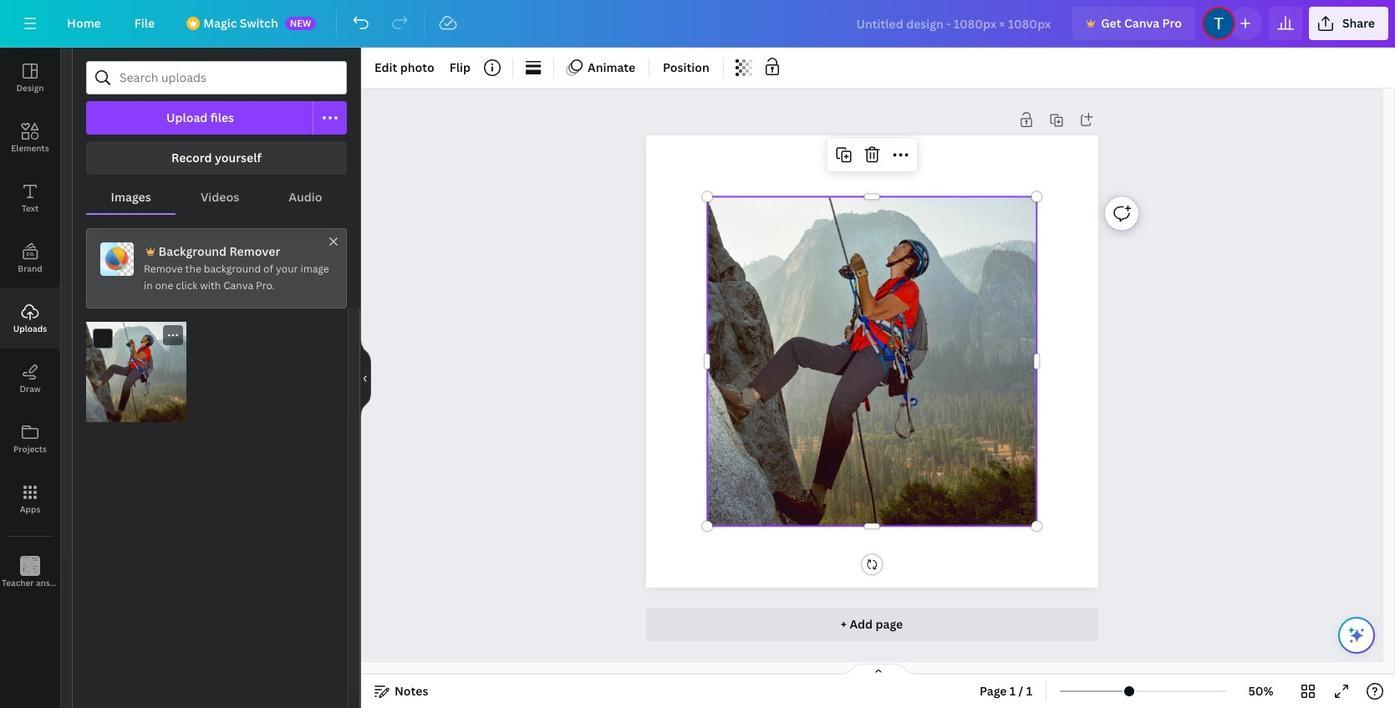 Task type: describe. For each thing, give the bounding box(es) containing it.
home
[[67, 15, 101, 31]]

animate button
[[561, 54, 642, 81]]

new
[[290, 17, 311, 29]]

edit photo
[[375, 59, 435, 75]]

your
[[276, 262, 298, 276]]

record yourself button
[[86, 141, 347, 175]]

canva inside remove the background of your image in one click with canva pro.
[[223, 278, 253, 293]]

pro
[[1163, 15, 1182, 31]]

with
[[200, 278, 221, 293]]

canva inside button
[[1124, 15, 1160, 31]]

share
[[1343, 15, 1375, 31]]

flip
[[450, 59, 471, 75]]

elements button
[[0, 108, 60, 168]]

photo
[[400, 59, 435, 75]]

videos button
[[176, 181, 264, 213]]

add
[[850, 616, 873, 632]]

projects
[[13, 443, 47, 455]]

50%
[[1249, 683, 1274, 699]]

Design title text field
[[843, 7, 1066, 40]]

file button
[[121, 7, 168, 40]]

hide image
[[360, 338, 371, 418]]

remover
[[229, 243, 280, 259]]

notes button
[[368, 678, 435, 705]]

;
[[29, 579, 31, 589]]

images
[[111, 189, 151, 205]]

files
[[210, 110, 234, 125]]

upload files button
[[86, 101, 314, 135]]

elements
[[11, 142, 49, 154]]

position button
[[656, 54, 716, 81]]

magic switch
[[203, 15, 278, 31]]

page
[[980, 683, 1007, 699]]

show pages image
[[838, 663, 918, 676]]

record yourself
[[171, 150, 262, 166]]

upload files
[[166, 110, 234, 125]]

the
[[185, 262, 201, 276]]

projects button
[[0, 409, 60, 469]]

brand
[[18, 263, 42, 274]]

share button
[[1309, 7, 1389, 40]]

/
[[1019, 683, 1024, 699]]

file
[[134, 15, 155, 31]]

in
[[144, 278, 153, 293]]

text
[[22, 202, 39, 214]]

get
[[1101, 15, 1122, 31]]

+
[[841, 616, 847, 632]]

remove
[[144, 262, 183, 276]]

2 1 from the left
[[1026, 683, 1033, 699]]

click
[[176, 278, 198, 293]]

text button
[[0, 168, 60, 228]]



Task type: locate. For each thing, give the bounding box(es) containing it.
+ add page
[[841, 616, 903, 632]]

Search uploads search field
[[120, 62, 336, 94]]

background
[[159, 243, 227, 259]]

apps
[[20, 503, 40, 515]]

canva assistant image
[[1347, 625, 1367, 645]]

1 horizontal spatial 1
[[1026, 683, 1033, 699]]

group
[[86, 322, 187, 422]]

apps button
[[0, 469, 60, 529]]

1
[[1010, 683, 1016, 699], [1026, 683, 1033, 699]]

0 horizontal spatial 1
[[1010, 683, 1016, 699]]

draw button
[[0, 349, 60, 409]]

audio button
[[264, 181, 347, 213]]

of
[[263, 262, 273, 276]]

1 right /
[[1026, 683, 1033, 699]]

background
[[204, 262, 261, 276]]

magic
[[203, 15, 237, 31]]

home link
[[54, 7, 114, 40]]

yourself
[[215, 150, 262, 166]]

design
[[16, 82, 44, 94]]

switch
[[240, 15, 278, 31]]

keys
[[67, 577, 85, 589]]

edit
[[375, 59, 397, 75]]

get canva pro
[[1101, 15, 1182, 31]]

canva
[[1124, 15, 1160, 31], [223, 278, 253, 293]]

page
[[876, 616, 903, 632]]

1 horizontal spatial canva
[[1124, 15, 1160, 31]]

main menu bar
[[0, 0, 1395, 48]]

animate
[[588, 59, 635, 75]]

draw
[[20, 383, 41, 395]]

get canva pro button
[[1073, 7, 1195, 40]]

0 vertical spatial canva
[[1124, 15, 1160, 31]]

background remover
[[159, 243, 280, 259]]

uploads button
[[0, 288, 60, 349]]

images button
[[86, 181, 176, 213]]

canva down background
[[223, 278, 253, 293]]

one
[[155, 278, 173, 293]]

design button
[[0, 48, 60, 108]]

videos
[[201, 189, 239, 205]]

+ add page button
[[646, 608, 1098, 641]]

uploads
[[13, 323, 47, 334]]

audio
[[289, 189, 322, 205]]

1 1 from the left
[[1010, 683, 1016, 699]]

answer
[[36, 577, 65, 589]]

edit photo button
[[368, 54, 441, 81]]

record
[[171, 150, 212, 166]]

0 horizontal spatial canva
[[223, 278, 253, 293]]

1 left /
[[1010, 683, 1016, 699]]

1 vertical spatial canva
[[223, 278, 253, 293]]

brand button
[[0, 228, 60, 288]]

50% button
[[1234, 678, 1288, 705]]

notes
[[395, 683, 428, 699]]

position
[[663, 59, 710, 75]]

teacher
[[2, 577, 34, 589]]

side panel tab list
[[0, 48, 85, 603]]

teacher answer keys
[[2, 577, 85, 589]]

pro.
[[256, 278, 275, 293]]

remove the background of your image in one click with canva pro.
[[144, 262, 329, 293]]

flip button
[[443, 54, 477, 81]]

image
[[301, 262, 329, 276]]

upload
[[166, 110, 208, 125]]

page 1 / 1
[[980, 683, 1033, 699]]

canva left pro
[[1124, 15, 1160, 31]]



Task type: vqa. For each thing, say whether or not it's contained in the screenshot.
Code
no



